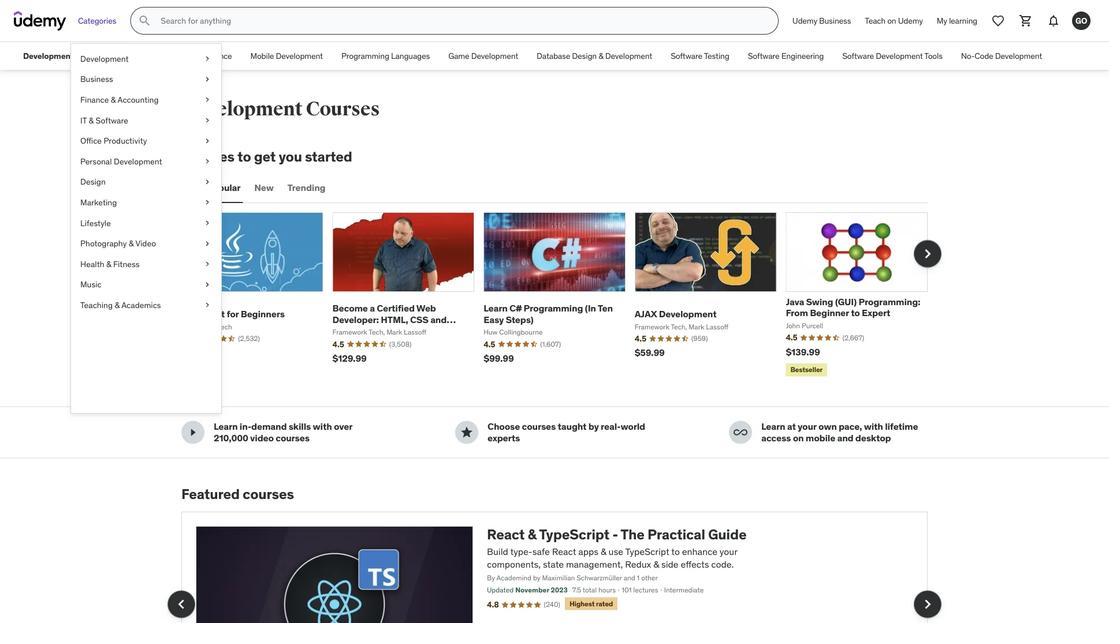 Task type: locate. For each thing, give the bounding box(es) containing it.
1 horizontal spatial design
[[572, 51, 597, 61]]

3 xsmall image from the top
[[203, 197, 212, 208]]

to left expert
[[851, 307, 860, 319]]

software engineering
[[748, 51, 824, 61]]

courses for choose courses taught by real-world experts
[[522, 421, 556, 433]]

2 next image from the top
[[919, 596, 937, 614]]

and left 1
[[624, 574, 635, 583]]

your right "at"
[[798, 421, 817, 433]]

and inside learn at your own pace, with lifetime access on mobile and desktop
[[837, 432, 854, 444]]

courses inside choose courses taught by real-world experts
[[522, 421, 556, 433]]

1 horizontal spatial learn
[[484, 303, 508, 315]]

0 vertical spatial and
[[431, 314, 447, 326]]

2 xsmall image from the top
[[203, 177, 212, 188]]

react up build
[[487, 526, 525, 544]]

programming left languages
[[341, 51, 389, 61]]

xsmall image right data
[[203, 53, 212, 64]]

carousel element containing java swing (gui) programming: from beginner to expert
[[181, 212, 942, 379]]

2023
[[551, 586, 568, 595]]

learn inside learn at your own pace, with lifetime access on mobile and desktop
[[761, 421, 785, 433]]

courses left taught
[[522, 421, 556, 433]]

xsmall image inside the 'health & fitness' link
[[203, 259, 212, 270]]

web inside "link"
[[102, 51, 118, 61]]

software for software testing
[[671, 51, 702, 61]]

0 vertical spatial carousel element
[[181, 212, 942, 379]]

in-
[[240, 421, 251, 433]]

0 vertical spatial business
[[819, 15, 851, 26]]

featured
[[181, 486, 240, 503]]

xsmall image inside it & software link
[[203, 115, 212, 126]]

& for typescript
[[528, 526, 537, 544]]

1 vertical spatial programming
[[524, 303, 583, 315]]

xsmall image inside photography & video link
[[203, 238, 212, 250]]

xsmall image for business
[[203, 74, 212, 85]]

video
[[250, 432, 274, 444]]

2 vertical spatial and
[[624, 574, 635, 583]]

0 horizontal spatial and
[[431, 314, 447, 326]]

6 xsmall image from the top
[[203, 218, 212, 229]]

1 horizontal spatial and
[[624, 574, 635, 583]]

xsmall image up javascript
[[203, 279, 212, 291]]

photography & video
[[80, 239, 156, 249]]

2 xsmall image from the top
[[203, 94, 212, 106]]

1 horizontal spatial courses
[[306, 97, 380, 121]]

xsmall image inside marketing link
[[203, 197, 212, 208]]

&
[[599, 51, 603, 61], [111, 95, 116, 105], [89, 115, 94, 126], [129, 239, 134, 249], [106, 259, 111, 269], [115, 300, 120, 311], [528, 526, 537, 544], [601, 546, 606, 558], [654, 559, 659, 571]]

1 horizontal spatial medium image
[[460, 426, 474, 440]]

xsmall image inside music link
[[203, 279, 212, 291]]

0 horizontal spatial your
[[720, 546, 737, 558]]

6 xsmall image from the top
[[203, 300, 212, 311]]

languages
[[391, 51, 430, 61]]

science
[[204, 51, 232, 61]]

steps)
[[506, 314, 534, 326]]

no-code development
[[961, 51, 1042, 61]]

software left the engineering
[[748, 51, 780, 61]]

xsmall image left for
[[203, 300, 212, 311]]

and right own
[[837, 432, 854, 444]]

courses down video
[[243, 486, 294, 503]]

code.
[[711, 559, 734, 571]]

2 horizontal spatial to
[[851, 307, 860, 319]]

5 xsmall image from the top
[[203, 279, 212, 291]]

courses up started
[[306, 97, 380, 121]]

0 horizontal spatial learn
[[214, 421, 238, 433]]

with left over
[[313, 421, 332, 433]]

next image
[[919, 245, 937, 263], [919, 596, 937, 614]]

to up the side
[[672, 546, 680, 558]]

0 horizontal spatial to
[[238, 148, 251, 165]]

1 with from the left
[[313, 421, 332, 433]]

0 vertical spatial your
[[798, 421, 817, 433]]

on left mobile
[[793, 432, 804, 444]]

1 horizontal spatial web
[[416, 303, 436, 315]]

on right teach
[[888, 15, 896, 26]]

to left get
[[238, 148, 251, 165]]

1 vertical spatial next image
[[919, 596, 937, 614]]

learn left in- on the bottom left of page
[[214, 421, 238, 433]]

programming inside learn c# programming (in ten easy steps)
[[524, 303, 583, 315]]

xsmall image for marketing
[[203, 197, 212, 208]]

medium image left experts
[[460, 426, 474, 440]]

2 horizontal spatial and
[[837, 432, 854, 444]]

programming left (in
[[524, 303, 583, 315]]

udemy up the engineering
[[793, 15, 817, 26]]

build
[[487, 546, 508, 558]]

learn for learn at your own pace, with lifetime access on mobile and desktop
[[761, 421, 785, 433]]

business up finance
[[80, 74, 113, 84]]

web development link
[[93, 42, 176, 70]]

xsmall image for lifestyle
[[203, 218, 212, 229]]

xsmall image down "most popular"
[[203, 197, 212, 208]]

-
[[612, 526, 618, 544]]

2 medium image from the left
[[460, 426, 474, 440]]

0 horizontal spatial typescript
[[539, 526, 610, 544]]

business left teach
[[819, 15, 851, 26]]

highest rated
[[570, 600, 613, 609]]

xsmall image for personal development
[[203, 156, 212, 167]]

c#
[[510, 303, 522, 315]]

xsmall image
[[203, 53, 212, 64], [203, 177, 212, 188], [203, 197, 212, 208], [203, 238, 212, 250], [203, 279, 212, 291], [203, 300, 212, 311]]

web development
[[102, 51, 167, 61]]

1 xsmall image from the top
[[203, 53, 212, 64]]

0 vertical spatial courses
[[306, 97, 380, 121]]

courses to get you started
[[181, 148, 352, 165]]

by left real-
[[589, 421, 599, 433]]

1 medium image from the left
[[186, 426, 200, 440]]

0 vertical spatial by
[[589, 421, 599, 433]]

and
[[431, 314, 447, 326], [837, 432, 854, 444], [624, 574, 635, 583]]

1 vertical spatial business
[[80, 74, 113, 84]]

design down 'personal'
[[80, 177, 106, 187]]

courses up "most popular"
[[181, 148, 235, 165]]

learn left "at"
[[761, 421, 785, 433]]

medium image
[[186, 426, 200, 440], [460, 426, 474, 440]]

1 vertical spatial courses
[[181, 148, 235, 165]]

software left testing
[[671, 51, 702, 61]]

1 vertical spatial carousel element
[[168, 513, 942, 624]]

software
[[671, 51, 702, 61], [748, 51, 780, 61], [842, 51, 874, 61], [96, 115, 128, 126]]

learn left 'c#'
[[484, 303, 508, 315]]

software engineering link
[[739, 42, 833, 70]]

1 vertical spatial typescript
[[625, 546, 669, 558]]

to inside react & typescript - the practical guide build type-safe react apps & use typescript to enhance your components, state management, redux & side effects code. by academind by maximilian schwarzmüller and 1 other
[[672, 546, 680, 558]]

carousel element
[[181, 212, 942, 379], [168, 513, 942, 624]]

& for academics
[[115, 300, 120, 311]]

easy
[[484, 314, 504, 326]]

academics
[[121, 300, 161, 311]]

web right certified
[[416, 303, 436, 315]]

learn c# programming (in ten easy steps)
[[484, 303, 613, 326]]

my
[[937, 15, 947, 26]]

0 vertical spatial react
[[487, 526, 525, 544]]

& right the health
[[106, 259, 111, 269]]

1 vertical spatial react
[[552, 546, 576, 558]]

java
[[786, 296, 804, 308]]

xsmall image for photography & video
[[203, 238, 212, 250]]

xsmall image for music
[[203, 279, 212, 291]]

0 vertical spatial next image
[[919, 245, 937, 263]]

& left 'video'
[[129, 239, 134, 249]]

(in
[[585, 303, 596, 315]]

lifetime
[[885, 421, 918, 433]]

software up office productivity
[[96, 115, 128, 126]]

1 xsmall image from the top
[[203, 74, 212, 85]]

software down teach
[[842, 51, 874, 61]]

experts
[[488, 432, 520, 444]]

by
[[589, 421, 599, 433], [533, 574, 541, 583]]

1
[[637, 574, 640, 583]]

0 horizontal spatial react
[[487, 526, 525, 544]]

0 horizontal spatial web
[[102, 51, 118, 61]]

1 vertical spatial by
[[533, 574, 541, 583]]

1 horizontal spatial react
[[552, 546, 576, 558]]

typescript up redux
[[625, 546, 669, 558]]

1 horizontal spatial your
[[798, 421, 817, 433]]

1 horizontal spatial by
[[589, 421, 599, 433]]

5 xsmall image from the top
[[203, 156, 212, 167]]

xsmall image inside development link
[[203, 53, 212, 64]]

typescript up apps
[[539, 526, 610, 544]]

started
[[305, 148, 352, 165]]

& up the safe
[[528, 526, 537, 544]]

health & fitness
[[80, 259, 140, 269]]

react
[[487, 526, 525, 544], [552, 546, 576, 558]]

game development
[[448, 51, 518, 61]]

101
[[622, 586, 632, 595]]

medium image for choose
[[460, 426, 474, 440]]

2 horizontal spatial learn
[[761, 421, 785, 433]]

with right pace,
[[864, 421, 883, 433]]

xsmall image inside "personal development" "link"
[[203, 156, 212, 167]]

management,
[[566, 559, 623, 571]]

accounting
[[118, 95, 159, 105]]

web right the arrow pointing to subcategory menu links image
[[102, 51, 118, 61]]

real-
[[601, 421, 621, 433]]

xsmall image inside office productivity link
[[203, 135, 212, 147]]

0 vertical spatial programming
[[341, 51, 389, 61]]

medium image left the 210,000
[[186, 426, 200, 440]]

0 horizontal spatial udemy
[[793, 15, 817, 26]]

7.5
[[572, 586, 581, 595]]

with
[[313, 421, 332, 433], [864, 421, 883, 433]]

the
[[621, 526, 645, 544]]

popular
[[207, 182, 241, 194]]

1 vertical spatial and
[[837, 432, 854, 444]]

1 vertical spatial web
[[416, 303, 436, 315]]

tools
[[925, 51, 943, 61]]

0 horizontal spatial business
[[80, 74, 113, 84]]

& right finance
[[111, 95, 116, 105]]

1 vertical spatial design
[[80, 177, 106, 187]]

courses inside 'learn in-demand skills with over 210,000 video courses'
[[276, 432, 310, 444]]

xsmall image inside the teaching & academics link
[[203, 300, 212, 311]]

java swing (gui) programming: from beginner to expert link
[[786, 296, 921, 319]]

react up state
[[552, 546, 576, 558]]

marketing link
[[71, 192, 221, 213]]

pace,
[[839, 421, 862, 433]]

2 with from the left
[[864, 421, 883, 433]]

type-
[[510, 546, 532, 558]]

0 vertical spatial on
[[888, 15, 896, 26]]

design inside 'link'
[[572, 51, 597, 61]]

development link down the submit search image
[[71, 49, 221, 69]]

udemy left the my
[[898, 15, 923, 26]]

with inside learn at your own pace, with lifetime access on mobile and desktop
[[864, 421, 883, 433]]

finance & accounting link
[[71, 90, 221, 110]]

learn inside learn c# programming (in ten easy steps)
[[484, 303, 508, 315]]

0 horizontal spatial on
[[793, 432, 804, 444]]

design right database
[[572, 51, 597, 61]]

0 horizontal spatial medium image
[[186, 426, 200, 440]]

Search for anything text field
[[159, 11, 764, 31]]

& right teaching
[[115, 300, 120, 311]]

1 vertical spatial on
[[793, 432, 804, 444]]

7.5 total hours
[[572, 586, 616, 595]]

xsmall image for teaching & academics
[[203, 300, 212, 311]]

web inside become a certified web developer: html, css and javascript
[[416, 303, 436, 315]]

and inside react & typescript - the practical guide build type-safe react apps & use typescript to enhance your components, state management, redux & side effects code. by academind by maximilian schwarzmüller and 1 other
[[624, 574, 635, 583]]

0 horizontal spatial programming
[[341, 51, 389, 61]]

mobile development
[[251, 51, 323, 61]]

xsmall image inside lifestyle link
[[203, 218, 212, 229]]

4 xsmall image from the top
[[203, 135, 212, 147]]

xsmall image inside finance & accounting link
[[203, 94, 212, 106]]

& right database
[[599, 51, 603, 61]]

software testing link
[[662, 42, 739, 70]]

& right it
[[89, 115, 94, 126]]

and right css
[[431, 314, 447, 326]]

xsmall image down 'most popular' button
[[203, 238, 212, 250]]

most
[[184, 182, 205, 194]]

and inside become a certified web developer: html, css and javascript
[[431, 314, 447, 326]]

xsmall image inside design link
[[203, 177, 212, 188]]

development link down the udemy image at the left
[[14, 42, 83, 70]]

xsmall image
[[203, 74, 212, 85], [203, 94, 212, 106], [203, 115, 212, 126], [203, 135, 212, 147], [203, 156, 212, 167], [203, 218, 212, 229], [203, 259, 212, 270]]

productivity
[[104, 136, 147, 146]]

software development tools link
[[833, 42, 952, 70]]

css
[[410, 314, 429, 326]]

1 horizontal spatial with
[[864, 421, 883, 433]]

my learning
[[937, 15, 978, 26]]

development
[[23, 51, 73, 61], [120, 51, 167, 61], [276, 51, 323, 61], [471, 51, 518, 61], [605, 51, 652, 61], [876, 51, 923, 61], [995, 51, 1042, 61], [80, 53, 129, 64], [181, 97, 302, 121], [114, 156, 162, 167], [659, 308, 717, 320]]

learn
[[484, 303, 508, 315], [214, 421, 238, 433], [761, 421, 785, 433]]

xsmall image inside business link
[[203, 74, 212, 85]]

state
[[543, 559, 564, 571]]

1 horizontal spatial to
[[672, 546, 680, 558]]

mobile
[[806, 432, 835, 444]]

by
[[487, 574, 495, 583]]

programming languages
[[341, 51, 430, 61]]

4 xsmall image from the top
[[203, 238, 212, 250]]

1 vertical spatial your
[[720, 546, 737, 558]]

4.8
[[487, 600, 499, 611]]

0 vertical spatial to
[[238, 148, 251, 165]]

210,000
[[214, 432, 248, 444]]

ajax
[[635, 308, 657, 320]]

by up november in the left bottom of the page
[[533, 574, 541, 583]]

office productivity
[[80, 136, 147, 146]]

courses right video
[[276, 432, 310, 444]]

1 horizontal spatial udemy
[[898, 15, 923, 26]]

video
[[135, 239, 156, 249]]

xsmall image left new
[[203, 177, 212, 188]]

7 xsmall image from the top
[[203, 259, 212, 270]]

0 vertical spatial web
[[102, 51, 118, 61]]

0 horizontal spatial with
[[313, 421, 332, 433]]

learn inside 'learn in-demand skills with over 210,000 video courses'
[[214, 421, 238, 433]]

highest
[[570, 600, 595, 609]]

updated
[[487, 586, 514, 595]]

0 horizontal spatial by
[[533, 574, 541, 583]]

swing
[[806, 296, 833, 308]]

your up "code."
[[720, 546, 737, 558]]

development courses
[[181, 97, 380, 121]]

typescript
[[539, 526, 610, 544], [625, 546, 669, 558]]

data science link
[[176, 42, 241, 70]]

lifestyle
[[80, 218, 111, 228]]

learn for learn c# programming (in ten easy steps)
[[484, 303, 508, 315]]

learning
[[949, 15, 978, 26]]

most popular
[[184, 182, 241, 194]]

teach on udemy link
[[858, 7, 930, 35]]

3 xsmall image from the top
[[203, 115, 212, 126]]

1 horizontal spatial programming
[[524, 303, 583, 315]]

2 vertical spatial to
[[672, 546, 680, 558]]

1 vertical spatial to
[[851, 307, 860, 319]]

0 vertical spatial design
[[572, 51, 597, 61]]

personal development
[[80, 156, 162, 167]]



Task type: vqa. For each thing, say whether or not it's contained in the screenshot.
GAME
yes



Task type: describe. For each thing, give the bounding box(es) containing it.
1 next image from the top
[[919, 245, 937, 263]]

game development link
[[439, 42, 528, 70]]

learn at your own pace, with lifetime access on mobile and desktop
[[761, 421, 918, 444]]

become a certified web developer: html, css and javascript link
[[333, 303, 456, 337]]

certified
[[377, 303, 415, 315]]

xsmall image for office productivity
[[203, 135, 212, 147]]

shopping cart with 0 items image
[[1019, 14, 1033, 28]]

teaching
[[80, 300, 113, 311]]

get
[[254, 148, 276, 165]]

programming:
[[859, 296, 921, 308]]

side
[[661, 559, 679, 571]]

data
[[186, 51, 202, 61]]

udemy business link
[[786, 7, 858, 35]]

0 horizontal spatial courses
[[181, 148, 235, 165]]

become a certified web developer: html, css and javascript
[[333, 303, 447, 337]]

maximilian
[[542, 574, 575, 583]]

medium image for learn
[[186, 426, 200, 440]]

office productivity link
[[71, 131, 221, 151]]

teaching & academics
[[80, 300, 161, 311]]

at
[[787, 421, 796, 433]]

& for accounting
[[111, 95, 116, 105]]

guide
[[708, 526, 747, 544]]

lifestyle link
[[71, 213, 221, 234]]

november
[[515, 586, 549, 595]]

development inside carousel element
[[659, 308, 717, 320]]

personal
[[80, 156, 112, 167]]

1 horizontal spatial business
[[819, 15, 851, 26]]

wishlist image
[[991, 14, 1005, 28]]

desktop
[[856, 432, 891, 444]]

0 horizontal spatial design
[[80, 177, 106, 187]]

redux
[[625, 559, 651, 571]]

ajax development
[[635, 308, 717, 320]]

medium image
[[734, 426, 748, 440]]

over
[[334, 421, 352, 433]]

javascript for beginners
[[181, 308, 285, 320]]

1 udemy from the left
[[793, 15, 817, 26]]

courses for featured courses
[[243, 486, 294, 503]]

become
[[333, 303, 368, 315]]

1 horizontal spatial typescript
[[625, 546, 669, 558]]

& left use
[[601, 546, 606, 558]]

database design & development
[[537, 51, 652, 61]]

xsmall image for health & fitness
[[203, 259, 212, 270]]

software for software development tools
[[842, 51, 874, 61]]

my learning link
[[930, 7, 984, 35]]

health
[[80, 259, 104, 269]]

engineering
[[781, 51, 824, 61]]

carousel element containing react & typescript - the practical guide
[[168, 513, 942, 624]]

you
[[279, 148, 302, 165]]

react & typescript - the practical guide build type-safe react apps & use typescript to enhance your components, state management, redux & side effects code. by academind by maximilian schwarzmüller and 1 other
[[487, 526, 747, 583]]

xsmall image for development
[[203, 53, 212, 64]]

mobile development link
[[241, 42, 332, 70]]

learn c# programming (in ten easy steps) link
[[484, 303, 613, 326]]

software testing
[[671, 51, 729, 61]]

your inside react & typescript - the practical guide build type-safe react apps & use typescript to enhance your components, state management, redux & side effects code. by academind by maximilian schwarzmüller and 1 other
[[720, 546, 737, 558]]

udemy business
[[793, 15, 851, 26]]

udemy image
[[14, 11, 66, 31]]

hours
[[598, 586, 616, 595]]

mobile
[[251, 51, 274, 61]]

javascript
[[181, 308, 225, 320]]

teaching & academics link
[[71, 295, 221, 316]]

software development tools
[[842, 51, 943, 61]]

to inside java swing (gui) programming: from beginner to expert
[[851, 307, 860, 319]]

business link
[[71, 69, 221, 90]]

taught
[[558, 421, 587, 433]]

previous image
[[172, 596, 191, 614]]

ajax development link
[[635, 308, 717, 320]]

0 vertical spatial typescript
[[539, 526, 610, 544]]

it
[[80, 115, 87, 126]]

& for video
[[129, 239, 134, 249]]

categories button
[[71, 7, 123, 35]]

categories
[[78, 15, 116, 26]]

go
[[1076, 15, 1087, 26]]

featured courses
[[181, 486, 294, 503]]

use
[[609, 546, 623, 558]]

by inside choose courses taught by real-world experts
[[589, 421, 599, 433]]

your inside learn at your own pace, with lifetime access on mobile and desktop
[[798, 421, 817, 433]]

& left the side
[[654, 559, 659, 571]]

submit search image
[[138, 14, 152, 28]]

trending
[[287, 182, 326, 194]]

(gui)
[[835, 296, 857, 308]]

1 horizontal spatial on
[[888, 15, 896, 26]]

safe
[[532, 546, 550, 558]]

total
[[583, 586, 597, 595]]

access
[[761, 432, 791, 444]]

& for fitness
[[106, 259, 111, 269]]

skills
[[289, 421, 311, 433]]

new button
[[252, 174, 276, 202]]

beginners
[[241, 308, 285, 320]]

from
[[786, 307, 808, 319]]

for
[[227, 308, 239, 320]]

by inside react & typescript - the practical guide build type-safe react apps & use typescript to enhance your components, state management, redux & side effects code. by academind by maximilian schwarzmüller and 1 other
[[533, 574, 541, 583]]

finance & accounting
[[80, 95, 159, 105]]

expert
[[862, 307, 890, 319]]

marketing
[[80, 197, 117, 208]]

with inside 'learn in-demand skills with over 210,000 video courses'
[[313, 421, 332, 433]]

go link
[[1068, 7, 1095, 35]]

notifications image
[[1047, 14, 1061, 28]]

2 udemy from the left
[[898, 15, 923, 26]]

xsmall image for design
[[203, 177, 212, 188]]

rated
[[596, 600, 613, 609]]

learn for learn in-demand skills with over 210,000 video courses
[[214, 421, 238, 433]]

101 lectures
[[622, 586, 658, 595]]

xsmall image for it & software
[[203, 115, 212, 126]]

no-
[[961, 51, 975, 61]]

developer:
[[333, 314, 379, 326]]

software for software engineering
[[748, 51, 780, 61]]

html,
[[381, 314, 408, 326]]

on inside learn at your own pace, with lifetime access on mobile and desktop
[[793, 432, 804, 444]]

arrow pointing to subcategory menu links image
[[83, 42, 93, 70]]

finance
[[80, 95, 109, 105]]

database
[[537, 51, 570, 61]]

schwarzmüller
[[577, 574, 622, 583]]

& inside 'link'
[[599, 51, 603, 61]]

xsmall image for finance & accounting
[[203, 94, 212, 106]]

practical
[[648, 526, 705, 544]]

photography
[[80, 239, 127, 249]]

& for software
[[89, 115, 94, 126]]



